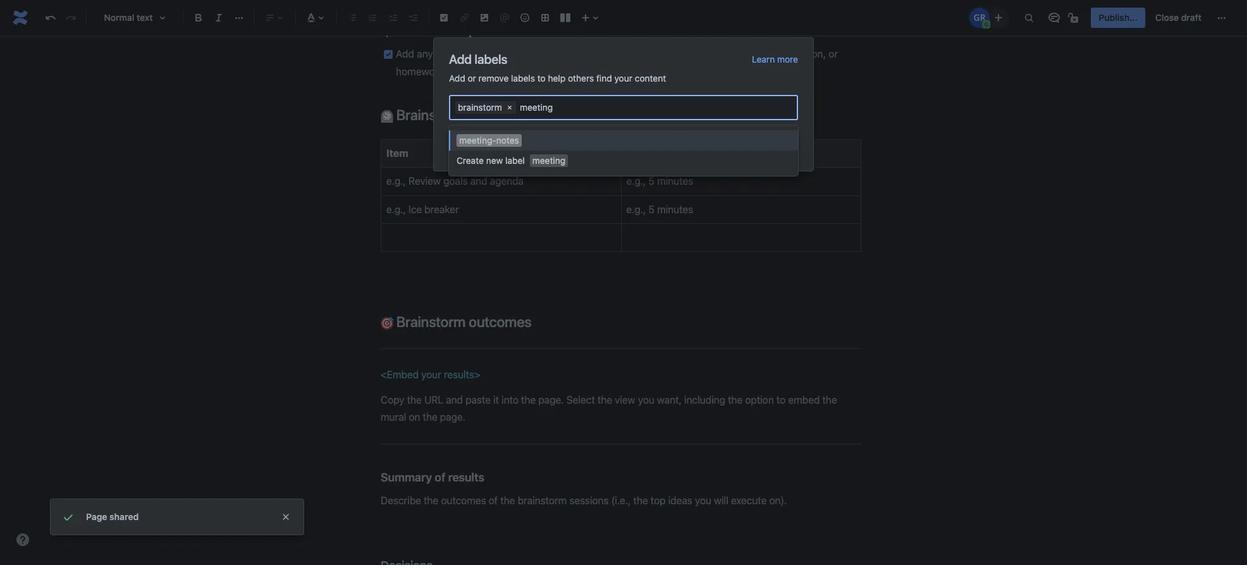 Task type: locate. For each thing, give the bounding box(es) containing it.
add
[[449, 52, 472, 66], [449, 73, 466, 84]]

your right find
[[615, 73, 633, 84]]

1 horizontal spatial your
[[615, 73, 633, 84]]

0 vertical spatial close
[[1156, 12, 1180, 23]]

:seedling: image
[[381, 25, 394, 37], [381, 25, 394, 37]]

more
[[778, 54, 799, 65]]

create
[[457, 155, 484, 166]]

add for add labels
[[449, 52, 472, 66]]

meeting-
[[459, 135, 497, 146]]

to
[[538, 73, 546, 84]]

publish...
[[1099, 12, 1138, 23]]

add up or
[[449, 52, 472, 66]]

numbered list ⌘⇧7 image
[[365, 10, 380, 25]]

add labels
[[449, 52, 508, 66]]

1 horizontal spatial labels
[[511, 73, 535, 84]]

2 brainstorm from the top
[[397, 106, 466, 124]]

1 vertical spatial brainstorm
[[397, 106, 466, 124]]

2 vertical spatial brainstorm
[[397, 313, 466, 330]]

close
[[1156, 12, 1180, 23], [767, 140, 791, 151]]

brainstorm pre-work
[[394, 21, 527, 38]]

success image
[[61, 509, 76, 525]]

undo ⌘z image
[[43, 10, 58, 25]]

pre-
[[469, 21, 496, 38]]

item
[[387, 147, 409, 159]]

0 horizontal spatial labels
[[475, 52, 508, 66]]

0 horizontal spatial close
[[767, 140, 791, 151]]

close inside add labels dialog
[[767, 140, 791, 151]]

learn more
[[752, 54, 799, 65]]

or
[[468, 73, 476, 84]]

1 vertical spatial your
[[421, 369, 442, 380]]

1 brainstorm from the top
[[397, 21, 466, 38]]

labels up remove
[[475, 52, 508, 66]]

1 vertical spatial add
[[449, 73, 466, 84]]

labels
[[475, 52, 508, 66], [511, 73, 535, 84]]

table image
[[538, 10, 553, 25]]

your left the results>
[[421, 369, 442, 380]]

brainstorm for brainstorm pre-work
[[397, 21, 466, 38]]

brainstorm outcomes
[[394, 313, 532, 330]]

0 vertical spatial brainstorm
[[397, 21, 466, 38]]

0 vertical spatial labels
[[475, 52, 508, 66]]

brainstorm
[[458, 102, 502, 113]]

1 vertical spatial labels
[[511, 73, 535, 84]]

your
[[615, 73, 633, 84], [421, 369, 442, 380]]

content
[[635, 73, 666, 84]]

results>
[[444, 369, 481, 380]]

your inside add labels dialog
[[615, 73, 633, 84]]

brainstorm
[[397, 21, 466, 38], [397, 106, 466, 124], [397, 313, 466, 330]]

italic ⌘i image
[[211, 10, 227, 25]]

labels left to
[[511, 73, 535, 84]]

shared
[[110, 511, 139, 522]]

0 vertical spatial add
[[449, 52, 472, 66]]

1 horizontal spatial close
[[1156, 12, 1180, 23]]

clear image
[[505, 103, 515, 113]]

greg robinson image
[[970, 8, 991, 28]]

notes
[[497, 135, 519, 146]]

3 brainstorm from the top
[[397, 313, 466, 330]]

0 vertical spatial your
[[615, 73, 633, 84]]

add left or
[[449, 73, 466, 84]]

add for add or remove labels to help others find your content
[[449, 73, 466, 84]]

learn
[[752, 54, 775, 65]]

bullet list ⌘⇧8 image
[[345, 10, 360, 25]]

add image, video, or file image
[[477, 10, 492, 25]]

close for close draft
[[1156, 12, 1180, 23]]

1 add from the top
[[449, 52, 472, 66]]

help
[[548, 73, 566, 84]]

2 add from the top
[[449, 73, 466, 84]]

page shared
[[86, 511, 139, 522]]

1 vertical spatial close
[[767, 140, 791, 151]]

<embed your results>
[[381, 369, 481, 380]]

results
[[448, 470, 485, 484]]

outcomes
[[469, 313, 532, 330]]

confluence image
[[10, 8, 30, 28], [10, 8, 30, 28]]

0 horizontal spatial your
[[421, 369, 442, 380]]

page
[[86, 511, 107, 522]]

label
[[506, 155, 525, 166]]

draft
[[1182, 12, 1202, 23]]



Task type: describe. For each thing, give the bounding box(es) containing it.
remove
[[479, 73, 509, 84]]

link image
[[457, 10, 472, 25]]

summary of results
[[381, 470, 485, 484]]

:dart: image
[[381, 317, 394, 330]]

close for close
[[767, 140, 791, 151]]

brainstorm for brainstorm agenda
[[397, 106, 466, 124]]

Add labels text field
[[520, 101, 618, 114]]

others
[[568, 73, 594, 84]]

close draft button
[[1148, 8, 1210, 28]]

page shared alert
[[51, 499, 304, 535]]

action item image
[[437, 10, 452, 25]]

mention image
[[497, 10, 513, 25]]

new
[[486, 155, 503, 166]]

brainstorm agenda
[[394, 106, 516, 124]]

layouts image
[[558, 10, 573, 25]]

dismiss image
[[281, 512, 291, 522]]

indent tab image
[[406, 10, 421, 25]]

time
[[627, 147, 651, 159]]

emoji image
[[518, 10, 533, 25]]

:dart: image
[[381, 317, 394, 330]]

add or remove labels to help others find your content
[[449, 73, 666, 84]]

work
[[496, 21, 527, 38]]

find
[[597, 73, 612, 84]]

learn more link
[[752, 53, 799, 66]]

close button
[[760, 135, 799, 156]]

<embed
[[381, 369, 419, 380]]

bold ⌘b image
[[191, 10, 206, 25]]

publish... button
[[1092, 8, 1146, 28]]

of
[[435, 470, 446, 484]]

close draft
[[1156, 12, 1202, 23]]

add labels dialog
[[434, 38, 814, 171]]

brainstorm for brainstorm outcomes
[[397, 313, 466, 330]]

:timer: image
[[381, 110, 394, 123]]

meeting-notes
[[459, 135, 519, 146]]

brainstorm link
[[456, 101, 504, 114]]

:timer: image
[[381, 110, 394, 123]]

redo ⌘⇧z image
[[63, 10, 78, 25]]

agenda
[[469, 106, 516, 124]]

create new label
[[457, 155, 525, 166]]

outdent ⇧tab image
[[385, 10, 401, 25]]

meeting
[[533, 155, 566, 166]]

summary
[[381, 470, 432, 484]]



Task type: vqa. For each thing, say whether or not it's contained in the screenshot.
DONE!
no



